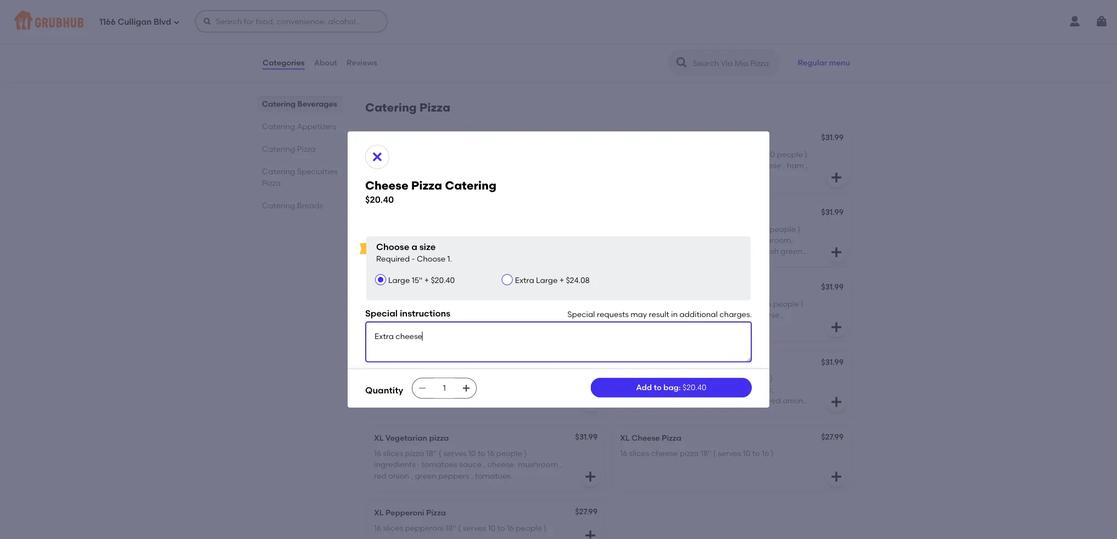 Task type: locate. For each thing, give the bounding box(es) containing it.
catering up cheese pizza catering at top
[[365, 101, 417, 115]]

people
[[764, 51, 790, 60], [777, 149, 803, 159], [770, 224, 796, 234], [374, 235, 400, 245], [774, 299, 800, 308], [427, 310, 453, 319], [528, 374, 554, 383], [743, 374, 769, 383], [497, 449, 523, 458], [516, 523, 542, 533]]

2 vertical spatial mushroom
[[518, 460, 558, 469]]

tomatoes down "italiana"
[[620, 246, 656, 256]]

xl pepperoni pizza
[[374, 508, 446, 517]]

10 inside 16 slices pizza 18'' ( serves 10 to 16 people ) ingredients : tomatoes sauce , cheese, mushroom , red onion , green peppers , tomatoes.
[[469, 449, 476, 458]]

: down xl vegetarian pizza
[[418, 460, 420, 469]]

xl
[[620, 134, 630, 143], [374, 283, 384, 293], [620, 283, 630, 293], [620, 358, 630, 368], [374, 433, 384, 442], [620, 433, 630, 442], [374, 508, 384, 517]]

catering pizza up cheese pizza catering at top
[[365, 101, 451, 115]]

red left input item quantity number field
[[420, 396, 432, 405]]

svg image
[[203, 17, 212, 26], [173, 19, 180, 26], [830, 171, 844, 184], [830, 246, 844, 259], [584, 321, 597, 334], [830, 321, 844, 334], [418, 384, 427, 393], [462, 384, 471, 393], [584, 395, 597, 409], [584, 470, 597, 483], [830, 470, 844, 483], [584, 529, 597, 539]]

xl chipotle chicken
[[374, 358, 447, 368]]

pepperoni down blast
[[433, 299, 472, 308]]

1 vertical spatial cheese
[[365, 178, 409, 192]]

garlic down "xl garlic chicken ( via mia chicken )"
[[668, 310, 689, 319]]

xl
[[374, 358, 382, 368]]

sauce inside the 16 slices chicken pizza 18'' ( serves 10 to 16 people ) ingredients : garlic sauce , cilantro . cheese , mushroom , red onion and chicken .
[[691, 310, 713, 319]]

special
[[365, 308, 398, 318], [568, 309, 595, 319]]

red down the garlic, at right
[[769, 396, 781, 405]]

$27.99 for 16 slices pepperoni 18'' ( serves 10 to 16 people )
[[575, 507, 598, 516]]

sauce up hearts,
[[691, 385, 713, 394]]

onion inside 16 slices italiana pizza 18'' ( serves 6 to 10 people ) ingredients : garlic sauce , cheese , mushroom, tomatoes ,sausage , and topped with fresh green onion .
[[620, 258, 641, 267]]

hawaiian up pineapple
[[632, 134, 668, 143]]

2 large from the left
[[536, 276, 558, 285]]

1 vertical spatial catering pizza
[[262, 144, 316, 153]]

cheese
[[374, 134, 403, 143], [365, 178, 409, 192], [632, 433, 660, 442]]

ingredients down garlic
[[620, 310, 662, 319]]

0 horizontal spatial extra
[[491, 299, 510, 308]]

) inside 16 slices combination pizza 18'' serves ( 6 to 10 people ) ingredients : tomatoes sauce , salami linguica , mushroom,green peppers black olives and sausage .
[[402, 235, 405, 245]]

peppers inside 16 slices combination pizza 18'' serves ( 6 to 10 people ) ingredients : tomatoes sauce , salami linguica , mushroom,green peppers black olives and sausage .
[[475, 246, 506, 256]]

pizza left 18"
[[689, 149, 708, 159]]

pepperoni down xl pepperoni pizza
[[405, 523, 444, 533]]

peppers left tomatoes.
[[439, 471, 469, 480]]

0 vertical spatial garlic
[[668, 235, 689, 245]]

1 vertical spatial extra
[[491, 299, 510, 308]]

0 vertical spatial chipotle
[[422, 385, 452, 394]]

onion
[[620, 258, 641, 267], [680, 321, 701, 331], [434, 396, 455, 405], [783, 396, 804, 405], [389, 471, 409, 480]]

pizza up additional
[[682, 299, 701, 308]]

1 vertical spatial mushroom,
[[725, 396, 767, 405]]

slices up quantity
[[383, 374, 404, 383]]

16 slices pepperoni 18'' ( serves 10 to 16 people )
[[374, 523, 547, 533]]

18'' inside 16 slices spicy chicken 18'' ( serves 10 to 16 people ) ingredients : chipotle spicy sauce , cheese , mushroom , red onion , tomatoes , and chicken marinated with chipotle sauce .
[[457, 374, 468, 383]]

$27.99
[[822, 432, 844, 441], [575, 507, 598, 516]]

pepperoni
[[433, 299, 472, 308], [405, 523, 444, 533]]

tomatoes down xl hawaiian
[[668, 161, 704, 170]]

mushroom inside 16 slices spicy chicken 18'' ( serves 10 to 16 people ) ingredients : chipotle spicy sauce , cheese , mushroom , red onion , tomatoes , and chicken marinated with chipotle sauce .
[[374, 396, 414, 405]]

mushroom, up fresh
[[752, 235, 794, 245]]

10 inside 16 slices italiana pizza 18'' ( serves 6 to 10 people ) ingredients : garlic sauce , cheese , mushroom, tomatoes ,sausage , and topped with fresh green onion .
[[761, 224, 768, 234]]

: left input item quantity number field
[[418, 385, 420, 394]]

1 vertical spatial pepperoni
[[386, 283, 425, 293]]

1 horizontal spatial 6
[[745, 224, 749, 234]]

0 vertical spatial pepperoni
[[433, 299, 472, 308]]

1 horizontal spatial with
[[474, 299, 489, 308]]

hearts,
[[697, 396, 723, 405]]

choose down size
[[417, 254, 446, 263]]

10 inside 16 slices spicy chicken 18'' ( serves 10 to 16 people ) ingredients : chipotle spicy sauce , cheese , mushroom , red onion , tomatoes , and chicken marinated with chipotle sauce .
[[500, 374, 507, 383]]

1 horizontal spatial peppers
[[475, 246, 506, 256]]

sauce inside '16 slices pizza 18'' ( serves 10 to 16 people ) ingredients : pesto sauce , cheese . garlic, tomatoes, artichoke hearts, mushroom, red onion and chicken'
[[691, 385, 713, 394]]

catering pizza
[[365, 101, 451, 115], [262, 144, 316, 153]]

+ right 15"
[[425, 276, 429, 285]]

0 vertical spatial $27.99
[[822, 432, 844, 441]]

slices up linguica
[[383, 224, 404, 234]]

2 garlic from the top
[[668, 310, 689, 319]]

$31.99 for 16 slices hawaiian pizza  18" ( serves 6 to 10 people ) ingredients : tomatoes sauce , extra cheese , ham , pineapple .
[[822, 133, 844, 142]]

people inside the 16 slices chicken pizza 18'' ( serves 10 to 16 people ) ingredients : garlic sauce , cilantro . cheese , mushroom , red onion and chicken .
[[774, 299, 800, 308]]

choose
[[376, 242, 410, 252], [417, 254, 446, 263]]

serves inside 16 slices pizza 18'' ( serves 10 to 16 people ) ingredients : tomatoes sauce , cheese, mushroom , red onion , green peppers , tomatoes.
[[443, 449, 467, 458]]

0 vertical spatial ranch
[[647, 35, 669, 45]]

16
[[620, 149, 628, 159], [374, 224, 382, 234], [620, 224, 628, 234], [374, 299, 382, 308], [620, 299, 628, 308], [764, 299, 772, 308], [418, 310, 426, 319], [374, 374, 382, 383], [518, 374, 526, 383], [620, 374, 628, 383], [734, 374, 741, 383], [374, 449, 382, 458], [487, 449, 495, 458], [620, 449, 628, 458], [762, 449, 770, 458], [374, 523, 382, 533], [507, 523, 514, 533]]

sauce inside 16 slices italiana pizza 18'' ( serves 6 to 10 people ) ingredients : garlic sauce , cheese , mushroom, tomatoes ,sausage , and topped with fresh green onion .
[[691, 235, 713, 245]]

special left requests
[[568, 309, 595, 319]]

regular menu button
[[793, 51, 856, 75]]

special for special instructions
[[365, 308, 398, 318]]

0 horizontal spatial 6
[[518, 224, 523, 234]]

serves inside 16 slices italiana pizza 18'' ( serves 6 to 10 people ) ingredients : garlic sauce , cheese , mushroom, tomatoes ,sausage , and topped with fresh green onion .
[[720, 224, 743, 234]]

extra
[[734, 161, 753, 170], [491, 299, 510, 308]]

0 vertical spatial with
[[744, 246, 759, 256]]

sauce down 18"
[[706, 161, 728, 170]]

ranch
[[647, 35, 669, 45], [657, 51, 679, 60]]

2 horizontal spatial with
[[744, 246, 759, 256]]

1 vertical spatial peppers
[[439, 471, 469, 480]]

tomatoes inside 16 slices italiana pizza 18'' ( serves 6 to 10 people ) ingredients : garlic sauce , cheese , mushroom, tomatoes ,sausage , and topped with fresh green onion .
[[620, 246, 656, 256]]

0 horizontal spatial spicy
[[405, 374, 425, 383]]

: inside 16 slices combination pizza 18'' serves ( 6 to 10 people ) ingredients : tomatoes sauce , salami linguica , mushroom,green peppers black olives and sausage .
[[450, 235, 452, 245]]

ingredients up marinated
[[374, 385, 416, 394]]

$31.99 for 16 slices italiana pizza 18'' ( serves 6 to 10 people ) ingredients : garlic sauce , cheese , mushroom, tomatoes ,sausage , and topped with fresh green onion .
[[822, 208, 844, 217]]

1 vertical spatial mushroom
[[374, 396, 414, 405]]

pizza inside catering specialties pizza
[[262, 178, 281, 187]]

catering left breads
[[262, 201, 295, 210]]

serves inside 16 slices double pepperoni with extra cheese 18'' ( serves 10 to 16 people )
[[374, 310, 398, 319]]

mushroom, inside '16 slices pizza 18'' ( serves 10 to 16 people ) ingredients : pesto sauce , cheese . garlic, tomatoes, artichoke hearts, mushroom, red onion and chicken'
[[725, 396, 767, 405]]

$31.99 for 16 slices pizza 18'' ( serves 10 to 16 people ) ingredients : pesto sauce , cheese . garlic, tomatoes, artichoke hearts, mushroom, red onion and chicken
[[822, 357, 844, 366]]

onion inside '16 slices pizza 18'' ( serves 10 to 16 people ) ingredients : pesto sauce , cheese . garlic, tomatoes, artichoke hearts, mushroom, red onion and chicken'
[[783, 396, 804, 405]]

slices inside 16 slices pizza 18'' ( serves 10 to 16 people ) ingredients : tomatoes sauce , cheese, mushroom , red onion , green peppers , tomatoes.
[[383, 449, 404, 458]]

: down xl hawaiian
[[664, 161, 666, 170]]

6 inside 16 slices combination pizza 18'' serves ( 6 to 10 people ) ingredients : tomatoes sauce , salami linguica , mushroom,green peppers black olives and sausage .
[[518, 224, 523, 234]]

xl hawaiian
[[620, 134, 668, 143]]

slices down xl pepperoni pizza
[[383, 523, 404, 533]]

0 horizontal spatial with
[[416, 407, 431, 417]]

ranch up bacon
[[647, 35, 669, 45]]

slices for xl chipotle chicken
[[383, 374, 404, 383]]

tomatoes inside 16 slices combination pizza 18'' serves ( 6 to 10 people ) ingredients : tomatoes sauce , salami linguica , mushroom,green peppers black olives and sausage .
[[454, 235, 490, 245]]

serves inside the 16 slices chicken pizza 18'' ( serves 10 to 16 people ) ingredients : garlic sauce , cilantro . cheese , mushroom , red onion and chicken .
[[720, 299, 744, 308]]

green
[[781, 246, 803, 256], [415, 471, 437, 480]]

+ for extra large + $24.08
[[560, 276, 564, 285]]

fresh
[[761, 246, 779, 256]]

pizza down xl pesto chicken
[[652, 374, 671, 383]]

0 vertical spatial catering pizza
[[365, 101, 451, 115]]

0 horizontal spatial +
[[425, 276, 429, 285]]

6
[[752, 149, 757, 159], [518, 224, 523, 234], [745, 224, 749, 234]]

cheese for cheese pizza catering
[[374, 134, 403, 143]]

garlic inside the 16 slices chicken pizza 18'' ( serves 10 to 16 people ) ingredients : garlic sauce , cilantro . cheese , mushroom , red onion and chicken .
[[668, 310, 689, 319]]

cheese pizza catering
[[374, 134, 460, 143]]

2 vertical spatial with
[[416, 407, 431, 417]]

32 bacon ranch sticks ( serves 20 to 24 people )
[[620, 51, 794, 60]]

2 horizontal spatial 6
[[752, 149, 757, 159]]

quantity
[[365, 385, 403, 396]]

pineapple
[[620, 172, 658, 181]]

hawaiian
[[632, 134, 668, 143], [652, 149, 687, 159]]

16 inside 16 slices hawaiian pizza  18" ( serves 6 to 10 people ) ingredients : tomatoes sauce , extra cheese , ham , pineapple .
[[620, 149, 628, 159]]

18'' inside the 16 slices chicken pizza 18'' ( serves 10 to 16 people ) ingredients : garlic sauce , cilantro . cheese , mushroom , red onion and chicken .
[[703, 299, 714, 308]]

chipotle down xl chipotle chicken
[[422, 385, 452, 394]]

1 vertical spatial chicken
[[659, 358, 690, 368]]

to inside 16 slices spicy chicken 18'' ( serves 10 to 16 people ) ingredients : chipotle spicy sauce , cheese , mushroom , red onion , tomatoes , and chicken marinated with chipotle sauce .
[[509, 374, 517, 383]]

: left pesto
[[664, 385, 666, 394]]

0 vertical spatial hawaiian
[[632, 134, 668, 143]]

spicy
[[405, 374, 425, 383], [454, 385, 473, 394]]

blvd
[[154, 17, 171, 27]]

blast
[[426, 283, 445, 293]]

$20.40 inside the cheese pizza catering $20.40
[[365, 194, 394, 205]]

catering down catering beverages
[[262, 121, 295, 131]]

1 vertical spatial choose
[[417, 254, 446, 263]]

about button
[[314, 43, 338, 82]]

red
[[666, 321, 679, 331], [420, 396, 432, 405], [769, 396, 781, 405], [374, 471, 387, 480]]

special for special requests may result in additional charges.
[[568, 309, 595, 319]]

1166
[[99, 17, 116, 27]]

ingredients down vegetarian
[[374, 460, 416, 469]]

green up xl pepperoni pizza
[[415, 471, 437, 480]]

tomatoes up mushroom,green
[[454, 235, 490, 245]]

pizza
[[689, 149, 708, 159], [455, 224, 474, 234], [682, 299, 701, 308], [652, 374, 671, 383], [429, 433, 449, 442], [405, 449, 424, 458], [680, 449, 699, 458]]

slices inside 16 slices hawaiian pizza  18" ( serves 6 to 10 people ) ingredients : tomatoes sauce , extra cheese , ham , pineapple .
[[630, 149, 650, 159]]

ingredients up tomatoes, in the bottom of the page
[[620, 385, 662, 394]]

sauce up 16 slices pizza 18'' ( serves 10 to 16 people ) ingredients : tomatoes sauce , cheese, mushroom , red onion , green peppers , tomatoes.
[[465, 407, 488, 417]]

onion inside the 16 slices chicken pizza 18'' ( serves 10 to 16 people ) ingredients : garlic sauce , cilantro . cheese , mushroom , red onion and chicken .
[[680, 321, 701, 331]]

tomatoes right input item quantity number field
[[461, 396, 497, 405]]

to inside 16 slices hawaiian pizza  18" ( serves 6 to 10 people ) ingredients : tomatoes sauce , extra cheese , ham , pineapple .
[[758, 149, 766, 159]]

choose up required
[[376, 242, 410, 252]]

catering pizza inside tab
[[262, 144, 316, 153]]

0 vertical spatial extra
[[734, 161, 753, 170]]

sauce
[[706, 161, 728, 170], [492, 235, 514, 245], [691, 235, 713, 245], [691, 310, 713, 319], [475, 385, 497, 394], [691, 385, 713, 394], [465, 407, 488, 417], [459, 460, 482, 469]]

green right fresh
[[781, 246, 803, 256]]

cilantro
[[719, 310, 748, 319]]

0 vertical spatial choose
[[376, 242, 410, 252]]

xl for xl vegetarian pizza
[[374, 433, 384, 442]]

sauce up black
[[492, 235, 514, 245]]

slices down the pesto
[[630, 374, 650, 383]]

slices down xl hawaiian
[[630, 149, 650, 159]]

mia
[[708, 283, 722, 293]]

topped
[[714, 246, 742, 256]]

10 inside 16 slices hawaiian pizza  18" ( serves 6 to 10 people ) ingredients : tomatoes sauce , extra cheese , ham , pineapple .
[[768, 149, 775, 159]]

regular menu
[[798, 58, 851, 67]]

6 inside 16 slices hawaiian pizza  18" ( serves 6 to 10 people ) ingredients : tomatoes sauce , extra cheese , ham , pineapple .
[[752, 149, 757, 159]]

with inside 16 slices italiana pizza 18'' ( serves 6 to 10 people ) ingredients : garlic sauce , cheese , mushroom, tomatoes ,sausage , and topped with fresh green onion .
[[744, 246, 759, 256]]

to inside 16 slices combination pizza 18'' serves ( 6 to 10 people ) ingredients : tomatoes sauce , salami linguica , mushroom,green peppers black olives and sausage .
[[525, 224, 532, 234]]

special requests may result in additional charges.
[[568, 309, 752, 319]]

categories
[[263, 58, 305, 67]]

search icon image
[[676, 56, 689, 69]]

$20.40 for bag:
[[683, 383, 707, 392]]

special instructions
[[365, 308, 451, 318]]

1 vertical spatial chipotle
[[433, 407, 463, 417]]

ranch down bacon ranch sticks
[[657, 51, 679, 60]]

1 horizontal spatial $27.99
[[822, 432, 844, 441]]

sauce inside 16 slices combination pizza 18'' serves ( 6 to 10 people ) ingredients : tomatoes sauce , salami linguica , mushroom,green peppers black olives and sausage .
[[492, 235, 514, 245]]

slices inside 16 slices spicy chicken 18'' ( serves 10 to 16 people ) ingredients : chipotle spicy sauce , cheese , mushroom , red onion , tomatoes , and chicken marinated with chipotle sauce .
[[383, 374, 404, 383]]

add
[[636, 383, 652, 392]]

1 vertical spatial hawaiian
[[652, 149, 687, 159]]

$39.99
[[574, 34, 598, 44]]

$20.40
[[570, 133, 595, 142], [365, 194, 394, 205], [431, 276, 455, 285], [683, 383, 707, 392]]

catering down catering pizza tab
[[262, 167, 295, 176]]

to inside 16 slices italiana pizza 18'' ( serves 6 to 10 people ) ingredients : garlic sauce , cheese , mushroom, tomatoes ,sausage , and topped with fresh green onion .
[[751, 224, 759, 234]]

: left in
[[664, 310, 666, 319]]

peppers inside 16 slices pizza 18'' ( serves 10 to 16 people ) ingredients : tomatoes sauce , cheese, mushroom , red onion , green peppers , tomatoes.
[[439, 471, 469, 480]]

main navigation navigation
[[0, 0, 1118, 43]]

pesto
[[632, 358, 657, 368]]

red inside 16 slices pizza 18'' ( serves 10 to 16 people ) ingredients : tomatoes sauce , cheese, mushroom , red onion , green peppers , tomatoes.
[[374, 471, 387, 480]]

0 horizontal spatial peppers
[[439, 471, 469, 480]]

catering breads tab
[[262, 199, 339, 211]]

1 horizontal spatial large
[[536, 276, 558, 285]]

to
[[744, 51, 751, 60], [758, 149, 766, 159], [525, 224, 532, 234], [751, 224, 759, 234], [755, 299, 763, 308], [409, 310, 416, 319], [509, 374, 517, 383], [724, 374, 732, 383], [654, 383, 662, 392], [478, 449, 486, 458], [753, 449, 760, 458], [498, 523, 505, 533]]

. up cheese,
[[490, 407, 492, 417]]

svg image inside main navigation navigation
[[1096, 15, 1109, 28]]

0 vertical spatial mushroom
[[620, 321, 661, 331]]

0 horizontal spatial $27.99
[[575, 507, 598, 516]]

mushroom, down the garlic, at right
[[725, 396, 767, 405]]

15"
[[412, 276, 423, 285]]

catering pizza down the catering appetizers
[[262, 144, 316, 153]]

ingredients down "italiana"
[[620, 235, 662, 245]]

2 vertical spatial cheese
[[632, 433, 660, 442]]

( inside 16 slices double pepperoni with extra cheese 18'' ( serves 10 to 16 people )
[[553, 299, 556, 308]]

cheese inside 16 slices double pepperoni with extra cheese 18'' ( serves 10 to 16 people )
[[512, 299, 539, 308]]

ingredients up pineapple
[[620, 161, 662, 170]]

: up mushroom,green
[[450, 235, 452, 245]]

slices inside 16 slices italiana pizza 18'' ( serves 6 to 10 people ) ingredients : garlic sauce , cheese , mushroom, tomatoes ,sausage , and topped with fresh green onion .
[[630, 224, 650, 234]]

1 horizontal spatial extra
[[734, 161, 753, 170]]

catering appetizers tab
[[262, 120, 339, 132]]

16 inside 16 slices combination pizza 18'' serves ( 6 to 10 people ) ingredients : tomatoes sauce , salami linguica , mushroom,green peppers black olives and sausage .
[[374, 224, 382, 234]]

sauce inside 16 slices hawaiian pizza  18" ( serves 6 to 10 people ) ingredients : tomatoes sauce , extra cheese , ham , pineapple .
[[706, 161, 728, 170]]

ingredients
[[620, 161, 662, 170], [407, 235, 448, 245], [620, 235, 662, 245], [620, 310, 662, 319], [374, 385, 416, 394], [620, 385, 662, 394], [374, 460, 416, 469]]

peppers left black
[[475, 246, 506, 256]]

1 vertical spatial garlic
[[668, 310, 689, 319]]

: inside '16 slices pizza 18'' ( serves 10 to 16 people ) ingredients : pesto sauce , cheese . garlic, tomatoes, artichoke hearts, mushroom, red onion and chicken'
[[664, 385, 666, 394]]

breads
[[297, 201, 323, 210]]

10 inside 16 slices combination pizza 18'' serves ( 6 to 10 people ) ingredients : tomatoes sauce , salami linguica , mushroom,green peppers black olives and sausage .
[[534, 224, 542, 234]]

green inside 16 slices italiana pizza 18'' ( serves 6 to 10 people ) ingredients : garlic sauce , cheese , mushroom, tomatoes ,sausage , and topped with fresh green onion .
[[781, 246, 803, 256]]

2 horizontal spatial mushroom
[[620, 321, 661, 331]]

pizza inside '16 slices pizza 18'' ( serves 10 to 16 people ) ingredients : pesto sauce , cheese . garlic, tomatoes, artichoke hearts, mushroom, red onion and chicken'
[[652, 374, 671, 383]]

ingredients inside 16 slices combination pizza 18'' serves ( 6 to 10 people ) ingredients : tomatoes sauce , salami linguica , mushroom,green peppers black olives and sausage .
[[407, 235, 448, 245]]

1 horizontal spatial mushroom
[[518, 460, 558, 469]]

large
[[389, 276, 410, 285], [536, 276, 558, 285]]

1166 culligan blvd
[[99, 17, 171, 27]]

32
[[620, 51, 629, 60]]

1 horizontal spatial +
[[560, 276, 564, 285]]

reviews
[[347, 58, 377, 67]]

svg image
[[1096, 15, 1109, 28], [830, 57, 844, 70], [371, 150, 384, 164], [830, 395, 844, 409]]

. inside 16 slices hawaiian pizza  18" ( serves 6 to 10 people ) ingredients : tomatoes sauce , extra cheese , ham , pineapple .
[[660, 172, 662, 181]]

0 horizontal spatial large
[[389, 276, 410, 285]]

1 horizontal spatial green
[[781, 246, 803, 256]]

0 horizontal spatial green
[[415, 471, 437, 480]]

0 horizontal spatial mushroom
[[374, 396, 414, 405]]

catering up the catering appetizers
[[262, 99, 296, 108]]

mushroom up marinated
[[374, 396, 414, 405]]

sauce up ,sausage
[[691, 235, 713, 245]]

$31.99 for 16 slices double pepperoni with extra cheese 18'' ( serves 10 to 16 people )
[[576, 282, 598, 292]]

requests
[[597, 309, 629, 319]]

and inside '16 slices pizza 18'' ( serves 10 to 16 people ) ingredients : pesto sauce , cheese . garlic, tomatoes, artichoke hearts, mushroom, red onion and chicken'
[[620, 407, 635, 417]]

2 vertical spatial pepperoni
[[386, 508, 425, 517]]

chipotle down input item quantity number field
[[433, 407, 463, 417]]

garlic for chicken
[[668, 310, 689, 319]]

pizza right vegetarian
[[429, 433, 449, 442]]

required
[[376, 254, 410, 263]]

1 vertical spatial $27.99
[[575, 507, 598, 516]]

pizza
[[420, 101, 451, 115], [405, 134, 424, 143], [297, 144, 316, 153], [262, 178, 281, 187], [411, 178, 442, 192], [682, 224, 701, 234], [662, 433, 682, 442], [426, 508, 446, 517]]

. inside 16 slices italiana pizza 18'' ( serves 6 to 10 people ) ingredients : garlic sauce , cheese , mushroom, tomatoes ,sausage , and topped with fresh green onion .
[[643, 258, 645, 267]]

0 horizontal spatial catering pizza
[[262, 144, 316, 153]]

. inside 16 slices spicy chicken 18'' ( serves 10 to 16 people ) ingredients : chipotle spicy sauce , cheese , mushroom , red onion , tomatoes , and chicken marinated with chipotle sauce .
[[490, 407, 492, 417]]

0 vertical spatial pepperoni
[[374, 35, 413, 45]]

0 vertical spatial spicy
[[405, 374, 425, 383]]

hawaiian inside 16 slices hawaiian pizza  18" ( serves 6 to 10 people ) ingredients : tomatoes sauce , extra cheese , ham , pineapple .
[[652, 149, 687, 159]]

0 vertical spatial peppers
[[475, 246, 506, 256]]

chicken up the bag:
[[659, 358, 690, 368]]

pizza inside 16 slices italiana pizza 18'' ( serves 6 to 10 people ) ingredients : garlic sauce , cheese , mushroom, tomatoes ,sausage , and topped with fresh green onion .
[[682, 224, 701, 234]]

instructions
[[400, 308, 451, 318]]

slices down vegetarian
[[383, 449, 404, 458]]

0 vertical spatial cheese
[[374, 134, 403, 143]]

sauce up tomatoes.
[[459, 460, 482, 469]]

+ left $24.08
[[560, 276, 564, 285]]

ham
[[787, 161, 804, 170]]

sauce down via
[[691, 310, 713, 319]]

mushroom inside the 16 slices chicken pizza 18'' ( serves 10 to 16 people ) ingredients : garlic sauce , cilantro . cheese , mushroom , red onion and chicken .
[[620, 321, 661, 331]]

. left -
[[408, 258, 410, 267]]

( inside 16 slices pizza 18'' ( serves 10 to 16 people ) ingredients : tomatoes sauce , cheese, mushroom , red onion , green peppers , tomatoes.
[[439, 449, 442, 458]]

20
[[733, 51, 742, 60]]

1 garlic from the top
[[668, 235, 689, 245]]

cheese pizza catering $20.40
[[365, 178, 497, 205]]

pizza down xl vegetarian pizza
[[405, 449, 424, 458]]

sauce right input item quantity number field
[[475, 385, 497, 394]]

0 vertical spatial mushroom,
[[752, 235, 794, 245]]

slices up the may
[[630, 299, 650, 308]]

10
[[768, 149, 775, 159], [534, 224, 542, 234], [761, 224, 768, 234], [746, 299, 753, 308], [399, 310, 407, 319], [500, 374, 507, 383], [715, 374, 722, 383], [469, 449, 476, 458], [743, 449, 751, 458], [488, 523, 496, 533]]

mushroom right cheese,
[[518, 460, 558, 469]]

Special instructions text field
[[365, 321, 752, 362]]

additional
[[680, 309, 718, 319]]

large left 15"
[[389, 276, 410, 285]]

$31.99 for 16 slices pizza 18'' ( serves 10 to 16 people ) ingredients : tomatoes sauce , cheese, mushroom , red onion , green peppers , tomatoes.
[[576, 432, 598, 441]]

$20.40 for catering
[[365, 194, 394, 205]]

$44.99
[[820, 34, 844, 44]]

1 horizontal spatial catering pizza
[[365, 101, 451, 115]]

xl pesto chicken
[[620, 358, 690, 368]]

. right pineapple
[[660, 172, 662, 181]]

special down xl pepperoni blast
[[365, 308, 398, 318]]

ingredients down combination
[[407, 235, 448, 245]]

red down in
[[666, 321, 679, 331]]

: down "italiana"
[[664, 235, 666, 245]]

large right extra
[[536, 276, 558, 285]]

choose a size required - choose 1.
[[376, 242, 452, 263]]

bacon ranch sticks
[[620, 35, 692, 45]]

$31.99 for 16 slices spicy chicken 18'' ( serves 10 to 16 people ) ingredients : chipotle spicy sauce , cheese , mushroom , red onion , tomatoes , and chicken marinated with chipotle sauce .
[[576, 357, 598, 366]]

(
[[703, 51, 706, 60], [722, 149, 725, 159], [514, 224, 516, 234], [715, 224, 718, 234], [690, 283, 693, 293], [553, 299, 556, 308], [716, 299, 719, 308], [470, 374, 473, 383], [685, 374, 688, 383], [439, 449, 442, 458], [714, 449, 716, 458], [458, 523, 461, 533]]

garlic inside 16 slices italiana pizza 18'' ( serves 6 to 10 people ) ingredients : garlic sauce , cheese , mushroom, tomatoes ,sausage , and topped with fresh green onion .
[[668, 235, 689, 245]]

cheese inside the cheese pizza catering $20.40
[[365, 178, 409, 192]]

1 horizontal spatial special
[[568, 309, 595, 319]]

garlic up ,sausage
[[668, 235, 689, 245]]

marinated
[[374, 407, 414, 417]]

0 horizontal spatial special
[[365, 308, 398, 318]]

1 vertical spatial with
[[474, 299, 489, 308]]

+ left xl hawaiian
[[595, 133, 600, 142]]

catering up '16 slices combination pizza 18'' serves ( 6 to 10 people ) ingredients : tomatoes sauce , salami linguica , mushroom,green peppers black olives and sausage .' button
[[445, 178, 497, 192]]

with inside 16 slices double pepperoni with extra cheese 18'' ( serves 10 to 16 people )
[[474, 299, 489, 308]]

slices down xl pepperoni blast
[[383, 299, 404, 308]]

$31.99 for 16 slices chicken pizza 18'' ( serves 10 to 16 people ) ingredients : garlic sauce , cilantro . cheese , mushroom , red onion and chicken .
[[822, 282, 844, 292]]

slices left "italiana"
[[630, 224, 650, 234]]

red down vegetarian
[[374, 471, 387, 480]]

tomatoes down xl vegetarian pizza
[[422, 460, 458, 469]]

hawaiian down xl hawaiian
[[652, 149, 687, 159]]

catering specialties pizza tab
[[262, 165, 339, 188]]

chicken up in
[[657, 283, 688, 293]]

red inside the 16 slices chicken pizza 18'' ( serves 10 to 16 people ) ingredients : garlic sauce , cilantro . cheese , mushroom , red onion and chicken .
[[666, 321, 679, 331]]

16 slices italiana pizza 18'' ( serves 6 to 10 people ) ingredients : garlic sauce , cheese , mushroom, tomatoes ,sausage , and topped with fresh green onion .
[[620, 224, 803, 267]]

mushroom,green
[[409, 246, 473, 256]]

1 vertical spatial green
[[415, 471, 437, 480]]

1 vertical spatial spicy
[[454, 385, 473, 394]]

garlic
[[668, 235, 689, 245], [668, 310, 689, 319]]

. up garlic
[[643, 258, 645, 267]]

onion inside 16 slices spicy chicken 18'' ( serves 10 to 16 people ) ingredients : chipotle spicy sauce , cheese , mushroom , red onion , tomatoes , and chicken marinated with chipotle sauce .
[[434, 396, 455, 405]]

pizza up mushroom,green
[[455, 224, 474, 234]]

slices
[[630, 149, 650, 159], [383, 224, 404, 234], [630, 224, 650, 234], [383, 299, 404, 308], [630, 299, 650, 308], [383, 374, 404, 383], [630, 374, 650, 383], [383, 449, 404, 458], [630, 449, 650, 458], [383, 523, 404, 533]]

0 vertical spatial green
[[781, 246, 803, 256]]

xl for xl pepperoni pizza
[[374, 508, 384, 517]]

) inside 16 slices double pepperoni with extra cheese 18'' ( serves 10 to 16 people )
[[455, 310, 458, 319]]

0 vertical spatial chicken
[[657, 283, 688, 293]]

cheese inside 16 slices italiana pizza 18'' ( serves 6 to 10 people ) ingredients : garlic sauce , cheese , mushroom, tomatoes ,sausage , and topped with fresh green onion .
[[719, 235, 746, 245]]

. left the garlic, at right
[[747, 385, 749, 394]]

slices down xl cheese pizza
[[630, 449, 650, 458]]

to inside 16 slices double pepperoni with extra cheese 18'' ( serves 10 to 16 people )
[[409, 310, 416, 319]]

mushroom down the may
[[620, 321, 661, 331]]



Task type: describe. For each thing, give the bounding box(es) containing it.
to inside the 16 slices chicken pizza 18'' ( serves 10 to 16 people ) ingredients : garlic sauce , cilantro . cheese , mushroom , red onion and chicken .
[[755, 299, 763, 308]]

linguica
[[374, 246, 404, 256]]

, inside '16 slices pizza 18'' ( serves 10 to 16 people ) ingredients : pesto sauce , cheese . garlic, tomatoes, artichoke hearts, mushroom, red onion and chicken'
[[715, 385, 717, 394]]

cheese inside '16 slices pizza 18'' ( serves 10 to 16 people ) ingredients : pesto sauce , cheese . garlic, tomatoes, artichoke hearts, mushroom, red onion and chicken'
[[719, 385, 746, 394]]

double
[[405, 299, 431, 308]]

garlic for italiana
[[668, 235, 689, 245]]

18'' inside 16 slices double pepperoni with extra cheese 18'' ( serves 10 to 16 people )
[[541, 299, 552, 308]]

and inside 16 slices combination pizza 18'' serves ( 6 to 10 people ) ingredients : tomatoes sauce , salami linguica , mushroom,green peppers black olives and sausage .
[[553, 246, 568, 256]]

catering specialties pizza
[[262, 167, 338, 187]]

16 slices pizza 18'' ( serves 10 to 16 people ) ingredients : tomatoes sauce , cheese, mushroom , red onion , green peppers , tomatoes.
[[374, 449, 562, 480]]

: inside 16 slices hawaiian pizza  18" ( serves 6 to 10 people ) ingredients : tomatoes sauce , extra cheese , ham , pineapple .
[[664, 161, 666, 170]]

to inside 16 slices pizza 18'' ( serves 10 to 16 people ) ingredients : tomatoes sauce , cheese, mushroom , red onion , green peppers , tomatoes.
[[478, 449, 486, 458]]

. inside 16 slices combination pizza 18'' serves ( 6 to 10 people ) ingredients : tomatoes sauce , salami linguica , mushroom,green peppers black olives and sausage .
[[408, 258, 410, 267]]

$24.08
[[566, 276, 590, 285]]

catering pizza tab
[[262, 143, 339, 154]]

ingredients inside '16 slices pizza 18'' ( serves 10 to 16 people ) ingredients : pesto sauce , cheese . garlic, tomatoes, artichoke hearts, mushroom, red onion and chicken'
[[620, 385, 662, 394]]

xl garlic chicken ( via mia chicken )
[[620, 283, 758, 293]]

pepperoni sticks
[[374, 35, 436, 45]]

cheese inside 16 slices hawaiian pizza  18" ( serves 6 to 10 people ) ingredients : tomatoes sauce , extra cheese , ham , pineapple .
[[755, 161, 782, 170]]

16 slices cheese pizza 18'' ( serves 10 to 16 )
[[620, 449, 774, 458]]

add to bag: $20.40
[[636, 383, 707, 392]]

extra inside 16 slices double pepperoni with extra cheese 18'' ( serves 10 to 16 people )
[[491, 299, 510, 308]]

( inside 16 slices combination pizza 18'' serves ( 6 to 10 people ) ingredients : tomatoes sauce , salami linguica , mushroom,green peppers black olives and sausage .
[[514, 224, 516, 234]]

xl for xl garlic chicken ( via mia chicken )
[[620, 283, 630, 293]]

appetizers
[[297, 121, 337, 131]]

slices for xl cheese pizza
[[630, 449, 650, 458]]

extra
[[515, 276, 534, 285]]

1.
[[448, 254, 452, 263]]

combination
[[405, 224, 453, 234]]

mushroom inside 16 slices pizza 18'' ( serves 10 to 16 people ) ingredients : tomatoes sauce , cheese, mushroom , red onion , green peppers , tomatoes.
[[518, 460, 558, 469]]

size
[[420, 242, 436, 252]]

ingredients inside 16 slices hawaiian pizza  18" ( serves 6 to 10 people ) ingredients : tomatoes sauce , extra cheese , ham , pineapple .
[[620, 161, 662, 170]]

16 inside 16 slices italiana pizza 18'' ( serves 6 to 10 people ) ingredients : garlic sauce , cheese , mushroom, tomatoes ,sausage , and topped with fresh green onion .
[[620, 224, 628, 234]]

in
[[672, 309, 678, 319]]

a
[[412, 242, 418, 252]]

18'' inside '16 slices pizza 18'' ( serves 10 to 16 people ) ingredients : pesto sauce , cheese . garlic, tomatoes, artichoke hearts, mushroom, red onion and chicken'
[[672, 374, 683, 383]]

xl pepperoni blast
[[374, 283, 445, 293]]

ingredients inside 16 slices spicy chicken 18'' ( serves 10 to 16 people ) ingredients : chipotle spicy sauce , cheese , mushroom , red onion , tomatoes , and chicken marinated with chipotle sauce .
[[374, 385, 416, 394]]

mushroom, inside 16 slices italiana pizza 18'' ( serves 6 to 10 people ) ingredients : garlic sauce , cheese , mushroom, tomatoes ,sausage , and topped with fresh green onion .
[[752, 235, 794, 245]]

pepperoni for xl pepperoni pizza
[[386, 508, 425, 517]]

xl vegetarian pizza
[[374, 433, 449, 442]]

pepperoni inside 16 slices double pepperoni with extra cheese 18'' ( serves 10 to 16 people )
[[433, 299, 472, 308]]

serves inside 16 slices spicy chicken 18'' ( serves 10 to 16 people ) ingredients : chipotle spicy sauce , cheese , mushroom , red onion , tomatoes , and chicken marinated with chipotle sauce .
[[474, 374, 498, 383]]

) inside 16 slices hawaiian pizza  18" ( serves 6 to 10 people ) ingredients : tomatoes sauce , extra cheese , ham , pineapple .
[[805, 149, 808, 159]]

slices inside 16 slices combination pizza 18'' serves ( 6 to 10 people ) ingredients : tomatoes sauce , salami linguica , mushroom,green peppers black olives and sausage .
[[383, 224, 404, 234]]

cheese for cheese pizza catering $20.40
[[365, 178, 409, 192]]

catering breads
[[262, 201, 323, 210]]

xl for xl cheese pizza
[[620, 433, 630, 442]]

18"
[[710, 149, 721, 159]]

chipotle
[[383, 358, 416, 368]]

red inside '16 slices pizza 18'' ( serves 10 to 16 people ) ingredients : pesto sauce , cheese . garlic, tomatoes, artichoke hearts, mushroom, red onion and chicken'
[[769, 396, 781, 405]]

) inside 16 slices italiana pizza 18'' ( serves 6 to 10 people ) ingredients : garlic sauce , cheese , mushroom, tomatoes ,sausage , and topped with fresh green onion .
[[798, 224, 801, 234]]

( inside 16 slices italiana pizza 18'' ( serves 6 to 10 people ) ingredients : garlic sauce , cheese , mushroom, tomatoes ,sausage , and topped with fresh green onion .
[[715, 224, 718, 234]]

24
[[753, 51, 762, 60]]

1 horizontal spatial choose
[[417, 254, 446, 263]]

beverages
[[298, 99, 337, 108]]

categories button
[[262, 43, 305, 82]]

catering down the catering appetizers
[[262, 144, 295, 153]]

catering beverages tab
[[262, 98, 339, 109]]

xl for xl pepperoni blast
[[374, 283, 384, 293]]

bag:
[[664, 383, 681, 392]]

olives
[[530, 246, 551, 256]]

$20.40 +
[[570, 133, 600, 142]]

catering up the cheese pizza catering $20.40
[[426, 134, 460, 143]]

slices for xl garlic chicken ( via mia chicken )
[[630, 299, 650, 308]]

ingredients inside 16 slices pizza 18'' ( serves 10 to 16 people ) ingredients : tomatoes sauce , cheese, mushroom , red onion , green peppers , tomatoes.
[[374, 460, 416, 469]]

pizza inside 16 slices combination pizza 18'' serves ( 6 to 10 people ) ingredients : tomatoes sauce , salami linguica , mushroom,green peppers black olives and sausage .
[[455, 224, 474, 234]]

cheese inside 16 slices spicy chicken 18'' ( serves 10 to 16 people ) ingredients : chipotle spicy sauce , cheese , mushroom , red onion , tomatoes , and chicken marinated with chipotle sauce .
[[503, 385, 530, 394]]

people inside 16 slices double pepperoni with extra cheese 18'' ( serves 10 to 16 people )
[[427, 310, 453, 319]]

slices for xl pesto chicken
[[630, 374, 650, 383]]

to inside '16 slices pizza 18'' ( serves 10 to 16 people ) ingredients : pesto sauce , cheese . garlic, tomatoes, artichoke hearts, mushroom, red onion and chicken'
[[724, 374, 732, 383]]

xl for xl pesto chicken
[[620, 358, 630, 368]]

( inside 16 slices spicy chicken 18'' ( serves 10 to 16 people ) ingredients : chipotle spicy sauce , cheese , mushroom , red onion , tomatoes , and chicken marinated with chipotle sauce .
[[470, 374, 473, 383]]

and inside the 16 slices chicken pizza 18'' ( serves 10 to 16 people ) ingredients : garlic sauce , cilantro . cheese , mushroom , red onion and chicken .
[[703, 321, 718, 331]]

people inside 16 slices combination pizza 18'' serves ( 6 to 10 people ) ingredients : tomatoes sauce , salami linguica , mushroom,green peppers black olives and sausage .
[[374, 235, 400, 245]]

specialties
[[297, 167, 338, 176]]

menu
[[830, 58, 851, 67]]

: inside 16 slices spicy chicken 18'' ( serves 10 to 16 people ) ingredients : chipotle spicy sauce , cheese , mushroom , red onion , tomatoes , and chicken marinated with chipotle sauce .
[[418, 385, 420, 394]]

bacon
[[631, 51, 655, 60]]

$27.99 for 16 slices cheese pizza 18'' ( serves 10 to 16 )
[[822, 432, 844, 441]]

slices for xl pepperoni blast
[[383, 299, 404, 308]]

10 inside 16 slices double pepperoni with extra cheese 18'' ( serves 10 to 16 people )
[[399, 310, 407, 319]]

bacon
[[620, 35, 645, 45]]

pizza down xl cheese pizza
[[680, 449, 699, 458]]

( inside the 16 slices chicken pizza 18'' ( serves 10 to 16 people ) ingredients : garlic sauce , cilantro . cheese , mushroom , red onion and chicken .
[[716, 299, 719, 308]]

18'' inside 16 slices pizza 18'' ( serves 10 to 16 people ) ingredients : tomatoes sauce , cheese, mushroom , red onion , green peppers , tomatoes.
[[426, 449, 437, 458]]

16 slices double pepperoni with extra cheese 18'' ( serves 10 to 16 people )
[[374, 299, 556, 319]]

16 slices combination pizza 18'' serves ( 6 to 10 people ) ingredients : tomatoes sauce , salami linguica , mushroom,green peppers black olives and sausage . button
[[368, 201, 605, 267]]

with inside 16 slices spicy chicken 18'' ( serves 10 to 16 people ) ingredients : chipotle spicy sauce , cheese , mushroom , red onion , tomatoes , and chicken marinated with chipotle sauce .
[[416, 407, 431, 417]]

regular
[[798, 58, 828, 67]]

. inside '16 slices pizza 18'' ( serves 10 to 16 people ) ingredients : pesto sauce , cheese . garlic, tomatoes, artichoke hearts, mushroom, red onion and chicken'
[[747, 385, 749, 394]]

) inside 16 slices pizza 18'' ( serves 10 to 16 people ) ingredients : tomatoes sauce , cheese, mushroom , red onion , green peppers , tomatoes.
[[524, 449, 527, 458]]

16 slices combination pizza 18'' serves ( 6 to 10 people ) ingredients : tomatoes sauce , salami linguica , mushroom,green peppers black olives and sausage .
[[374, 224, 568, 267]]

green inside 16 slices pizza 18'' ( serves 10 to 16 people ) ingredients : tomatoes sauce , cheese, mushroom , red onion , green peppers , tomatoes.
[[415, 471, 437, 480]]

catering appetizers
[[262, 121, 337, 131]]

1 large from the left
[[389, 276, 410, 285]]

people inside 16 slices italiana pizza 18'' ( serves 6 to 10 people ) ingredients : garlic sauce , cheese , mushroom, tomatoes ,sausage , and topped with fresh green onion .
[[770, 224, 796, 234]]

vegetarian
[[386, 433, 428, 442]]

10 inside the 16 slices chicken pizza 18'' ( serves 10 to 16 people ) ingredients : garlic sauce , cilantro . cheese , mushroom , red onion and chicken .
[[746, 299, 753, 308]]

1 vertical spatial ranch
[[657, 51, 679, 60]]

) inside the 16 slices chicken pizza 18'' ( serves 10 to 16 people ) ingredients : garlic sauce , cilantro . cheese , mushroom , red onion and chicken .
[[801, 299, 804, 308]]

. right cilantro on the bottom
[[749, 310, 751, 319]]

salami
[[520, 235, 545, 245]]

: inside 16 slices italiana pizza 18'' ( serves 6 to 10 people ) ingredients : garlic sauce , cheese , mushroom, tomatoes ,sausage , and topped with fresh green onion .
[[664, 235, 666, 245]]

pizza inside the cheese pizza catering $20.40
[[411, 178, 442, 192]]

large 15" + $20.40
[[389, 276, 455, 285]]

extra inside 16 slices hawaiian pizza  18" ( serves 6 to 10 people ) ingredients : tomatoes sauce , extra cheese , ham , pineapple .
[[734, 161, 753, 170]]

tomatoes inside 16 slices pizza 18'' ( serves 10 to 16 people ) ingredients : tomatoes sauce , cheese, mushroom , red onion , green peppers , tomatoes.
[[422, 460, 458, 469]]

catering inside the cheese pizza catering $20.40
[[445, 178, 497, 192]]

16 slices spicy chicken 18'' ( serves 10 to 16 people ) ingredients : chipotle spicy sauce , cheese , mushroom , red onion , tomatoes , and chicken marinated with chipotle sauce .
[[374, 374, 558, 417]]

. down 'charges.'
[[751, 321, 753, 331]]

chicken inside '16 slices pizza 18'' ( serves 10 to 16 people ) ingredients : pesto sauce , cheese . garlic, tomatoes, artichoke hearts, mushroom, red onion and chicken'
[[637, 407, 666, 417]]

-
[[412, 254, 415, 263]]

10 inside '16 slices pizza 18'' ( serves 10 to 16 people ) ingredients : pesto sauce , cheese . garlic, tomatoes, artichoke hearts, mushroom, red onion and chicken'
[[715, 374, 722, 383]]

xl for xl hawaiian
[[620, 134, 630, 143]]

ingredients inside 16 slices italiana pizza 18'' ( serves 6 to 10 people ) ingredients : garlic sauce , cheese , mushroom, tomatoes ,sausage , and topped with fresh green onion .
[[620, 235, 662, 245]]

catering inside tab
[[262, 201, 295, 210]]

chicken for pizza
[[659, 358, 690, 368]]

tomatoes,
[[620, 396, 658, 405]]

slices for xl vegetarian pizza
[[383, 449, 404, 458]]

6 for tomatoes
[[745, 224, 749, 234]]

( inside '16 slices pizza 18'' ( serves 10 to 16 people ) ingredients : pesto sauce , cheese . garlic, tomatoes, artichoke hearts, mushroom, red onion and chicken'
[[685, 374, 688, 383]]

+ for large 15" + $20.40
[[425, 276, 429, 285]]

) inside '16 slices pizza 18'' ( serves 10 to 16 people ) ingredients : pesto sauce , cheese . garlic, tomatoes, artichoke hearts, mushroom, red onion and chicken'
[[771, 374, 773, 383]]

Search Via Mia Pizza search field
[[692, 58, 776, 68]]

: inside the 16 slices chicken pizza 18'' ( serves 10 to 16 people ) ingredients : garlic sauce , cilantro . cheese , mushroom , red onion and chicken .
[[664, 310, 666, 319]]

16 slices hawaiian pizza  18" ( serves 6 to 10 people ) ingredients : tomatoes sauce , extra cheese , ham , pineapple .
[[620, 149, 808, 181]]

garlic
[[632, 283, 655, 293]]

black
[[508, 246, 528, 256]]

slices for xl pepperoni pizza
[[383, 523, 404, 533]]

1 vertical spatial pepperoni
[[405, 523, 444, 533]]

6 for ham
[[752, 149, 757, 159]]

pesto
[[668, 385, 689, 394]]

onion inside 16 slices pizza 18'' ( serves 10 to 16 people ) ingredients : tomatoes sauce , cheese, mushroom , red onion , green peppers , tomatoes.
[[389, 471, 409, 480]]

18'' inside 16 slices combination pizza 18'' serves ( 6 to 10 people ) ingredients : tomatoes sauce , salami linguica , mushroom,green peppers black olives and sausage .
[[476, 224, 487, 234]]

tomatoes.
[[475, 471, 513, 480]]

ingredients inside the 16 slices chicken pizza 18'' ( serves 10 to 16 people ) ingredients : garlic sauce , cilantro . cheese , mushroom , red onion and chicken .
[[620, 310, 662, 319]]

16 slices chicken pizza 18'' ( serves 10 to 16 people ) ingredients : garlic sauce , cilantro . cheese , mushroom , red onion and chicken .
[[620, 299, 804, 331]]

artichoke
[[660, 396, 696, 405]]

italiana
[[652, 224, 680, 234]]

pizza inside 16 slices hawaiian pizza  18" ( serves 6 to 10 people ) ingredients : tomatoes sauce , extra cheese , ham , pineapple .
[[689, 149, 708, 159]]

serves inside 16 slices hawaiian pizza  18" ( serves 6 to 10 people ) ingredients : tomatoes sauce , extra cheese , ham , pineapple .
[[727, 149, 750, 159]]

via
[[694, 283, 706, 293]]

tomatoes inside 16 slices spicy chicken 18'' ( serves 10 to 16 people ) ingredients : chipotle spicy sauce , cheese , mushroom , red onion , tomatoes , and chicken marinated with chipotle sauce .
[[461, 396, 497, 405]]

people inside 16 slices spicy chicken 18'' ( serves 10 to 16 people ) ingredients : chipotle spicy sauce , cheese , mushroom , red onion , tomatoes , and chicken marinated with chipotle sauce .
[[528, 374, 554, 383]]

0 horizontal spatial choose
[[376, 242, 410, 252]]

1 horizontal spatial spicy
[[454, 385, 473, 394]]

$20.40 for +
[[431, 276, 455, 285]]

about
[[314, 58, 337, 67]]

pepperoni for xl pepperoni blast
[[386, 283, 425, 293]]

cheese,
[[488, 460, 516, 469]]

xl cheese pizza
[[620, 433, 682, 442]]

reviews button
[[346, 43, 378, 82]]

red inside 16 slices spicy chicken 18'' ( serves 10 to 16 people ) ingredients : chipotle spicy sauce , cheese , mushroom , red onion , tomatoes , and chicken marinated with chipotle sauce .
[[420, 396, 432, 405]]

2 horizontal spatial +
[[595, 133, 600, 142]]

result
[[649, 309, 670, 319]]

catering inside catering specialties pizza
[[262, 167, 295, 176]]

) inside 16 slices spicy chicken 18'' ( serves 10 to 16 people ) ingredients : chipotle spicy sauce , cheese , mushroom , red onion , tomatoes , and chicken marinated with chipotle sauce .
[[555, 374, 558, 383]]

pizza inside the 16 slices chicken pizza 18'' ( serves 10 to 16 people ) ingredients : garlic sauce , cilantro . cheese , mushroom , red onion and chicken .
[[682, 299, 701, 308]]

chicken for chicken
[[657, 283, 688, 293]]

extra large + $24.08
[[515, 276, 590, 285]]

and inside 16 slices italiana pizza 18'' ( serves 6 to 10 people ) ingredients : garlic sauce , cheese , mushroom, tomatoes ,sausage , and topped with fresh green onion .
[[698, 246, 712, 256]]

Input item quantity number field
[[433, 378, 457, 398]]

slices for xl hawaiian
[[630, 149, 650, 159]]

may
[[631, 309, 647, 319]]

charges.
[[720, 309, 752, 319]]

pizza inside 16 slices pizza 18'' ( serves 10 to 16 people ) ingredients : tomatoes sauce , cheese, mushroom , red onion , green peppers , tomatoes.
[[405, 449, 424, 458]]

( inside 16 slices hawaiian pizza  18" ( serves 6 to 10 people ) ingredients : tomatoes sauce , extra cheese , ham , pineapple .
[[722, 149, 725, 159]]

culligan
[[118, 17, 152, 27]]

18'' inside 16 slices italiana pizza 18'' ( serves 6 to 10 people ) ingredients : garlic sauce , cheese , mushroom, tomatoes ,sausage , and topped with fresh green onion .
[[703, 224, 713, 234]]



Task type: vqa. For each thing, say whether or not it's contained in the screenshot.
) inside the 16 slices chicken pizza 18'' ( serves 10 to 16 people ) ingredients : garlic sauce , cilantro . cheese , mushroom , red onion and chicken .
yes



